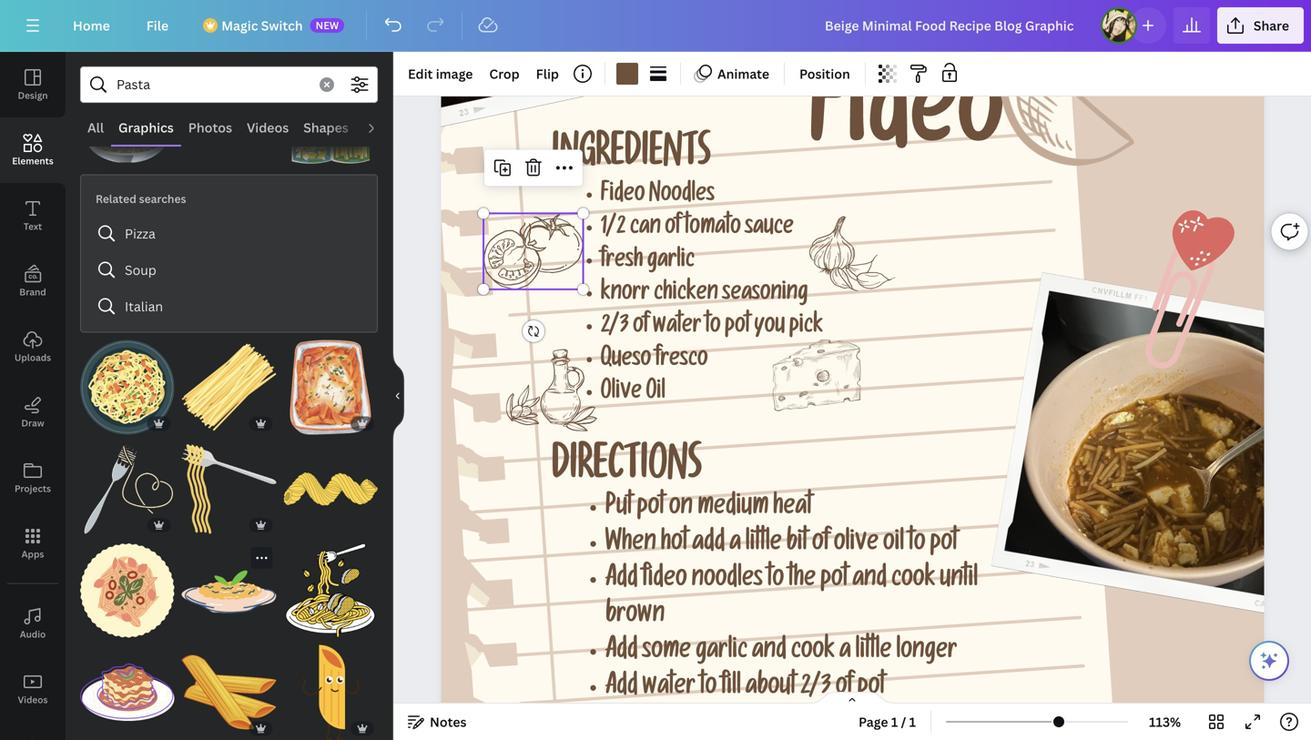 Task type: locate. For each thing, give the bounding box(es) containing it.
1 horizontal spatial videos
[[247, 119, 289, 136]]

little
[[746, 532, 782, 559], [856, 640, 892, 667]]

audio down the apps
[[20, 629, 46, 641]]

of
[[665, 217, 681, 242], [633, 316, 649, 341], [813, 532, 830, 559], [836, 676, 853, 703]]

fideo for fideo noodles 1/2 can of tomato sauce
[[601, 184, 645, 209]]

1 add from the top
[[606, 568, 638, 595]]

2/3 right about
[[801, 676, 832, 703]]

2 vertical spatial add
[[606, 676, 638, 703]]

0 horizontal spatial videos
[[18, 694, 48, 707]]

1 vertical spatial a
[[840, 640, 851, 667]]

1 vertical spatial fideo
[[601, 184, 645, 209]]

pot left you
[[725, 316, 751, 341]]

1 vertical spatial water
[[643, 676, 696, 703]]

oil
[[646, 382, 666, 407]]

garlic up fill
[[696, 640, 748, 667]]

cellentani of pasta. short pasta  illustration. icon. image
[[284, 442, 378, 537]]

little up show pages image
[[856, 640, 892, 667]]

videos inside side panel tab list
[[18, 694, 48, 707]]

spaghetti pasta image
[[182, 340, 276, 435]]

0 horizontal spatial audio
[[20, 629, 46, 641]]

fideo
[[643, 568, 688, 595]]

knorr chicken seasoning 2/3 of water to pot you pick queso fresco olive oil
[[601, 283, 824, 407]]

0 vertical spatial audio
[[363, 119, 400, 136]]

0 vertical spatial 2/3
[[601, 316, 629, 341]]

new
[[316, 18, 339, 32]]

cartoon face pasta tube image
[[284, 646, 378, 740]]

cook down oil
[[892, 568, 936, 595]]

pot inside "add fideo noodles to the pot and cook until brown"
[[821, 568, 849, 595]]

1 horizontal spatial audio
[[363, 119, 400, 136]]

1/2
[[601, 217, 626, 242]]

audio button down the apps
[[0, 591, 66, 657]]

0 horizontal spatial cook
[[791, 640, 835, 667]]

0 horizontal spatial fideo
[[601, 184, 645, 209]]

1 vertical spatial and
[[753, 640, 787, 667]]

0 horizontal spatial 1
[[892, 714, 899, 731]]

cook up about
[[791, 640, 835, 667]]

file
[[146, 17, 169, 34]]

graphics button
[[111, 110, 181, 145]]

some
[[643, 640, 692, 667]]

audio
[[363, 119, 400, 136], [20, 629, 46, 641]]

on
[[670, 496, 693, 523]]

pot right the
[[821, 568, 849, 595]]

1 horizontal spatial audio button
[[356, 110, 407, 145]]

1
[[892, 714, 899, 731], [910, 714, 917, 731]]

0 vertical spatial videos button
[[240, 110, 296, 145]]

0 vertical spatial videos
[[247, 119, 289, 136]]

draw button
[[0, 380, 66, 446]]

edit image button
[[401, 59, 480, 88]]

1 horizontal spatial little
[[856, 640, 892, 667]]

2 add from the top
[[606, 640, 638, 667]]

1 vertical spatial garlic
[[696, 640, 748, 667]]

and down the olive
[[853, 568, 887, 595]]

to inside knorr chicken seasoning 2/3 of water to pot you pick queso fresco olive oil
[[706, 316, 721, 341]]

1 vertical spatial little
[[856, 640, 892, 667]]

ingredients
[[552, 138, 711, 179]]

olive
[[601, 382, 642, 407]]

design
[[18, 89, 48, 102]]

uploads
[[14, 352, 51, 364]]

draw
[[21, 417, 44, 430]]

tomato
[[685, 217, 741, 242]]

medium
[[698, 496, 769, 523]]

oil
[[884, 532, 905, 559]]

water inside knorr chicken seasoning 2/3 of water to pot you pick queso fresco olive oil
[[653, 316, 702, 341]]

0 horizontal spatial little
[[746, 532, 782, 559]]

1 horizontal spatial 1
[[910, 714, 917, 731]]

Search elements search field
[[117, 67, 309, 102]]

to down chicken
[[706, 316, 721, 341]]

knorr
[[601, 283, 650, 308]]

apps button
[[0, 511, 66, 577]]

soup
[[125, 262, 157, 279]]

1 right /
[[910, 714, 917, 731]]

water up fresco
[[653, 316, 702, 341]]

0 horizontal spatial audio button
[[0, 591, 66, 657]]

#725039 image
[[617, 63, 639, 85], [617, 63, 639, 85]]

add inside "add fideo noodles to the pot and cook until brown"
[[606, 568, 638, 595]]

audio button right shapes
[[356, 110, 407, 145]]

0 vertical spatial fideo
[[810, 71, 1005, 179]]

0 vertical spatial water
[[653, 316, 702, 341]]

italian pasta illustration, penne image
[[182, 646, 276, 740]]

water down some
[[643, 676, 696, 703]]

1 vertical spatial cook
[[791, 640, 835, 667]]

text
[[24, 220, 42, 233]]

1 vertical spatial add
[[606, 640, 638, 667]]

side panel tab list
[[0, 52, 66, 741]]

main menu bar
[[0, 0, 1312, 52]]

bit
[[787, 532, 808, 559]]

fideo
[[810, 71, 1005, 179], [601, 184, 645, 209]]

hide image
[[393, 353, 405, 440]]

2/3 down knorr
[[601, 316, 629, 341]]

1 horizontal spatial and
[[853, 568, 887, 595]]

1 left /
[[892, 714, 899, 731]]

1 vertical spatial videos button
[[0, 657, 66, 722]]

0 vertical spatial cook
[[892, 568, 936, 595]]

uae playful outlined pasta image
[[284, 544, 378, 638]]

elements
[[12, 155, 53, 167]]

pot
[[725, 316, 751, 341], [637, 496, 665, 523], [931, 532, 958, 559], [821, 568, 849, 595], [858, 676, 886, 703]]

projects
[[15, 483, 51, 495]]

0 horizontal spatial 2/3
[[601, 316, 629, 341]]

little left bit
[[746, 532, 782, 559]]

home link
[[58, 7, 125, 44]]

olive
[[834, 532, 879, 559]]

to
[[706, 316, 721, 341], [909, 532, 926, 559], [768, 568, 785, 595], [700, 676, 717, 703]]

1 vertical spatial audio
[[20, 629, 46, 641]]

switch
[[261, 17, 303, 34]]

0 vertical spatial add
[[606, 568, 638, 595]]

soup button
[[88, 252, 370, 288]]

canva assistant image
[[1259, 650, 1281, 672]]

garlic up chicken
[[648, 250, 695, 275]]

share button
[[1218, 7, 1305, 44]]

/
[[902, 714, 907, 731]]

image
[[436, 65, 473, 82]]

share
[[1254, 17, 1290, 34]]

fork with spaghetti image
[[80, 442, 175, 537]]

videos button
[[240, 110, 296, 145], [0, 657, 66, 722]]

a up show pages image
[[840, 640, 851, 667]]

0 horizontal spatial a
[[730, 532, 741, 559]]

videos
[[247, 119, 289, 136], [18, 694, 48, 707]]

Design title text field
[[811, 7, 1094, 44]]

of right can
[[665, 217, 681, 242]]

a
[[730, 532, 741, 559], [840, 640, 851, 667]]

home
[[73, 17, 110, 34]]

projects button
[[0, 446, 66, 511]]

fresh
[[601, 250, 644, 275]]

a right add
[[730, 532, 741, 559]]

add
[[693, 532, 725, 559]]

position
[[800, 65, 851, 82]]

audio right shapes
[[363, 119, 400, 136]]

riso italian dishes traditional pasta lasagna image
[[80, 646, 175, 740]]

to left the
[[768, 568, 785, 595]]

queso
[[601, 349, 652, 374]]

of inside fideo noodles 1/2 can of tomato sauce
[[665, 217, 681, 242]]

0 vertical spatial and
[[853, 568, 887, 595]]

group
[[80, 73, 175, 167], [182, 73, 276, 167], [284, 73, 378, 167], [80, 329, 175, 435], [182, 329, 276, 435], [284, 329, 378, 435], [80, 431, 175, 537], [182, 431, 276, 537], [284, 431, 378, 537], [80, 533, 175, 638], [284, 533, 378, 638], [182, 544, 276, 638], [80, 646, 175, 740], [182, 646, 276, 740], [284, 646, 378, 740]]

of up queso
[[633, 316, 649, 341]]

notes button
[[401, 708, 474, 737]]

add
[[606, 568, 638, 595], [606, 640, 638, 667], [606, 676, 638, 703]]

1 vertical spatial audio button
[[0, 591, 66, 657]]

and up about
[[753, 640, 787, 667]]

2/3
[[601, 316, 629, 341], [801, 676, 832, 703]]

fideo inside fideo noodles 1/2 can of tomato sauce
[[601, 184, 645, 209]]

fork with pasta image
[[182, 442, 276, 537]]

pot left on
[[637, 496, 665, 523]]

1 horizontal spatial cook
[[892, 568, 936, 595]]

2/3 inside knorr chicken seasoning 2/3 of water to pot you pick queso fresco olive oil
[[601, 316, 629, 341]]

3 add from the top
[[606, 676, 638, 703]]

pot up until
[[931, 532, 958, 559]]

0 horizontal spatial and
[[753, 640, 787, 667]]

1 horizontal spatial 2/3
[[801, 676, 832, 703]]

1 horizontal spatial fideo
[[810, 71, 1005, 179]]

fideo for fideo
[[810, 71, 1005, 179]]

1 vertical spatial videos
[[18, 694, 48, 707]]



Task type: describe. For each thing, give the bounding box(es) containing it.
notes
[[430, 714, 467, 731]]

textured layered eco-friendly containers of pasta image
[[284, 73, 378, 167]]

animate button
[[689, 59, 777, 88]]

shapes button
[[296, 110, 356, 145]]

0 vertical spatial audio button
[[356, 110, 407, 145]]

magic switch
[[222, 17, 303, 34]]

design button
[[0, 52, 66, 118]]

photos button
[[181, 110, 240, 145]]

pot up "page"
[[858, 676, 886, 703]]

113% button
[[1136, 708, 1195, 737]]

pizza
[[125, 225, 156, 242]]

pasta watercolor illustration image
[[284, 340, 378, 435]]

1 horizontal spatial videos button
[[240, 110, 296, 145]]

pasta carbonara italian food. image
[[80, 340, 175, 435]]

file button
[[132, 7, 183, 44]]

when hot add a little bit of olive oil to pot
[[606, 532, 958, 559]]

text button
[[0, 183, 66, 249]]

page 1 / 1
[[859, 714, 917, 731]]

add for add water to fill about 2/3 of pot
[[606, 676, 638, 703]]

italian
[[125, 298, 163, 315]]

crop
[[490, 65, 520, 82]]

0 vertical spatial garlic
[[648, 250, 695, 275]]

uploads button
[[0, 314, 66, 380]]

show pages image
[[809, 691, 896, 706]]

searches
[[139, 191, 186, 206]]

shapes
[[304, 119, 349, 136]]

can
[[630, 217, 661, 242]]

brand
[[19, 286, 46, 298]]

related
[[96, 191, 136, 206]]

audio inside side panel tab list
[[20, 629, 46, 641]]

0 vertical spatial a
[[730, 532, 741, 559]]

of inside knorr chicken seasoning 2/3 of water to pot you pick queso fresco olive oil
[[633, 316, 649, 341]]

seasoning
[[723, 283, 809, 308]]

to right oil
[[909, 532, 926, 559]]

to left fill
[[700, 676, 717, 703]]

sauce
[[745, 217, 794, 242]]

add some garlic and cook a little longer
[[606, 640, 958, 667]]

graphics
[[118, 119, 174, 136]]

stacked plates with pasta image
[[80, 73, 175, 167]]

edit
[[408, 65, 433, 82]]

fideo noodles 1/2 can of tomato sauce
[[601, 184, 794, 242]]

0 vertical spatial little
[[746, 532, 782, 559]]

2 1 from the left
[[910, 714, 917, 731]]

put pot on medium heat
[[606, 496, 813, 523]]

add water to fill about 2/3 of pot
[[606, 676, 886, 703]]

0 horizontal spatial videos button
[[0, 657, 66, 722]]

longer
[[897, 640, 958, 667]]

pizza button
[[88, 216, 370, 252]]

page
[[859, 714, 889, 731]]

pot inside knorr chicken seasoning 2/3 of water to pot you pick queso fresco olive oil
[[725, 316, 751, 341]]

brown
[[606, 604, 665, 631]]

related searches list
[[88, 216, 370, 325]]

related searches
[[96, 191, 186, 206]]

all
[[87, 119, 104, 136]]

flip
[[536, 65, 559, 82]]

to inside "add fideo noodles to the pot and cook until brown"
[[768, 568, 785, 595]]

add for add fideo noodles to the pot and cook until brown
[[606, 568, 638, 595]]

when
[[606, 532, 657, 559]]

flat geometric pasta all'arrabbiata image
[[80, 544, 175, 638]]

flip button
[[529, 59, 567, 88]]

brand button
[[0, 249, 66, 314]]

of right bit
[[813, 532, 830, 559]]

about
[[746, 676, 796, 703]]

fill
[[722, 676, 742, 703]]

photos
[[188, 119, 232, 136]]

of down the add some garlic and cook a little longer at the bottom
[[836, 676, 853, 703]]

1 horizontal spatial a
[[840, 640, 851, 667]]

hot
[[661, 532, 688, 559]]

edit image
[[408, 65, 473, 82]]

olive oil hand drawn image
[[506, 349, 598, 432]]

risotto image
[[182, 544, 276, 638]]

noodles
[[650, 184, 715, 209]]

add for add some garlic and cook a little longer
[[606, 640, 638, 667]]

until
[[940, 568, 979, 595]]

cook inside "add fideo noodles to the pot and cook until brown"
[[892, 568, 936, 595]]

noodles
[[692, 568, 763, 595]]

elements button
[[0, 118, 66, 183]]

apps
[[22, 548, 44, 561]]

crop button
[[482, 59, 527, 88]]

fresh garlic
[[601, 250, 695, 275]]

add fideo noodles to the pot and cook until brown
[[606, 568, 979, 631]]

directions
[[552, 450, 702, 493]]

heat
[[774, 496, 813, 523]]

position button
[[793, 59, 858, 88]]

and inside "add fideo noodles to the pot and cook until brown"
[[853, 568, 887, 595]]

animate
[[718, 65, 770, 82]]

put
[[606, 496, 633, 523]]

fresco
[[656, 349, 708, 374]]

1 1 from the left
[[892, 714, 899, 731]]

pick
[[790, 316, 824, 341]]

chicken
[[654, 283, 719, 308]]

113%
[[1150, 714, 1182, 731]]

italian button
[[88, 288, 370, 325]]

magic
[[222, 17, 258, 34]]

1 vertical spatial 2/3
[[801, 676, 832, 703]]

all button
[[80, 110, 111, 145]]

you
[[755, 316, 786, 341]]

the
[[789, 568, 816, 595]]



Task type: vqa. For each thing, say whether or not it's contained in the screenshot.
Date modified Button
no



